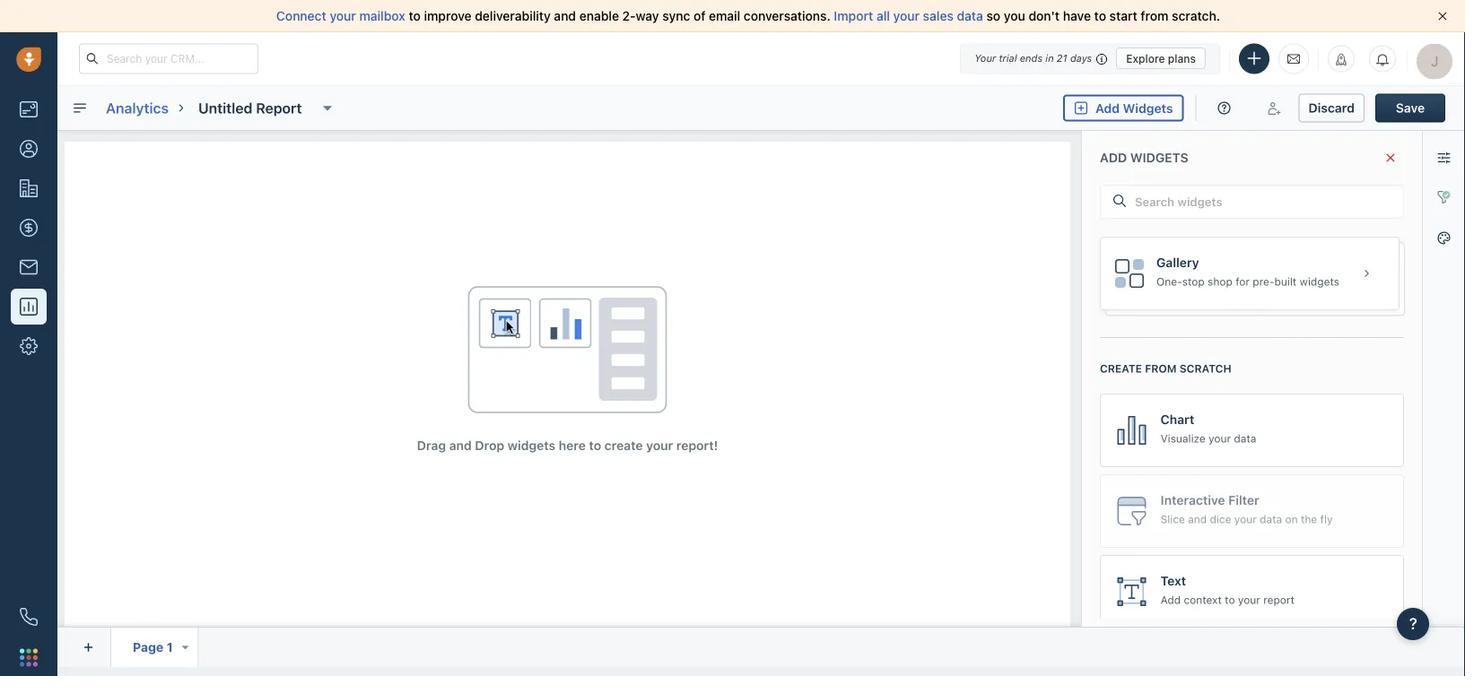 Task type: vqa. For each thing, say whether or not it's contained in the screenshot.
add meeting link "Add"
no



Task type: describe. For each thing, give the bounding box(es) containing it.
21
[[1057, 52, 1068, 64]]

of
[[694, 9, 706, 23]]

import
[[834, 9, 873, 23]]

2 your from the left
[[893, 9, 920, 23]]

enable
[[579, 9, 619, 23]]

so
[[987, 9, 1001, 23]]

data
[[957, 9, 983, 23]]

improve
[[424, 9, 472, 23]]

explore
[[1126, 52, 1165, 65]]

explore plans
[[1126, 52, 1196, 65]]

trial
[[999, 52, 1017, 64]]

mailbox
[[359, 9, 405, 23]]

don't
[[1029, 9, 1060, 23]]

sales
[[923, 9, 954, 23]]

way
[[636, 9, 659, 23]]

days
[[1071, 52, 1092, 64]]

start
[[1110, 9, 1138, 23]]

ends
[[1020, 52, 1043, 64]]

close image
[[1439, 12, 1448, 21]]

phone image
[[20, 608, 38, 626]]

and
[[554, 9, 576, 23]]

email
[[709, 9, 741, 23]]

your trial ends in 21 days
[[975, 52, 1092, 64]]

sync
[[663, 9, 690, 23]]

what's new image
[[1335, 53, 1348, 66]]

plans
[[1168, 52, 1196, 65]]



Task type: locate. For each thing, give the bounding box(es) containing it.
deliverability
[[475, 9, 551, 23]]

to right mailbox
[[409, 9, 421, 23]]

import all your sales data link
[[834, 9, 987, 23]]

to
[[409, 9, 421, 23], [1095, 9, 1107, 23]]

1 horizontal spatial your
[[893, 9, 920, 23]]

1 horizontal spatial to
[[1095, 9, 1107, 23]]

1 your from the left
[[330, 9, 356, 23]]

explore plans link
[[1117, 48, 1206, 69]]

connect your mailbox link
[[276, 9, 409, 23]]

connect your mailbox to improve deliverability and enable 2-way sync of email conversations. import all your sales data so you don't have to start from scratch.
[[276, 9, 1221, 23]]

your left mailbox
[[330, 9, 356, 23]]

all
[[877, 9, 890, 23]]

connect
[[276, 9, 326, 23]]

1 to from the left
[[409, 9, 421, 23]]

conversations.
[[744, 9, 831, 23]]

in
[[1046, 52, 1054, 64]]

2 to from the left
[[1095, 9, 1107, 23]]

your
[[975, 52, 996, 64]]

0 horizontal spatial your
[[330, 9, 356, 23]]

from
[[1141, 9, 1169, 23]]

your right all
[[893, 9, 920, 23]]

Search your CRM... text field
[[79, 44, 258, 74]]

your
[[330, 9, 356, 23], [893, 9, 920, 23]]

you
[[1004, 9, 1026, 23]]

0 horizontal spatial to
[[409, 9, 421, 23]]

2-
[[623, 9, 636, 23]]

send email image
[[1288, 51, 1300, 66]]

scratch.
[[1172, 9, 1221, 23]]

freshworks switcher image
[[20, 649, 38, 667]]

to left start
[[1095, 9, 1107, 23]]

phone element
[[11, 599, 47, 635]]

have
[[1063, 9, 1091, 23]]



